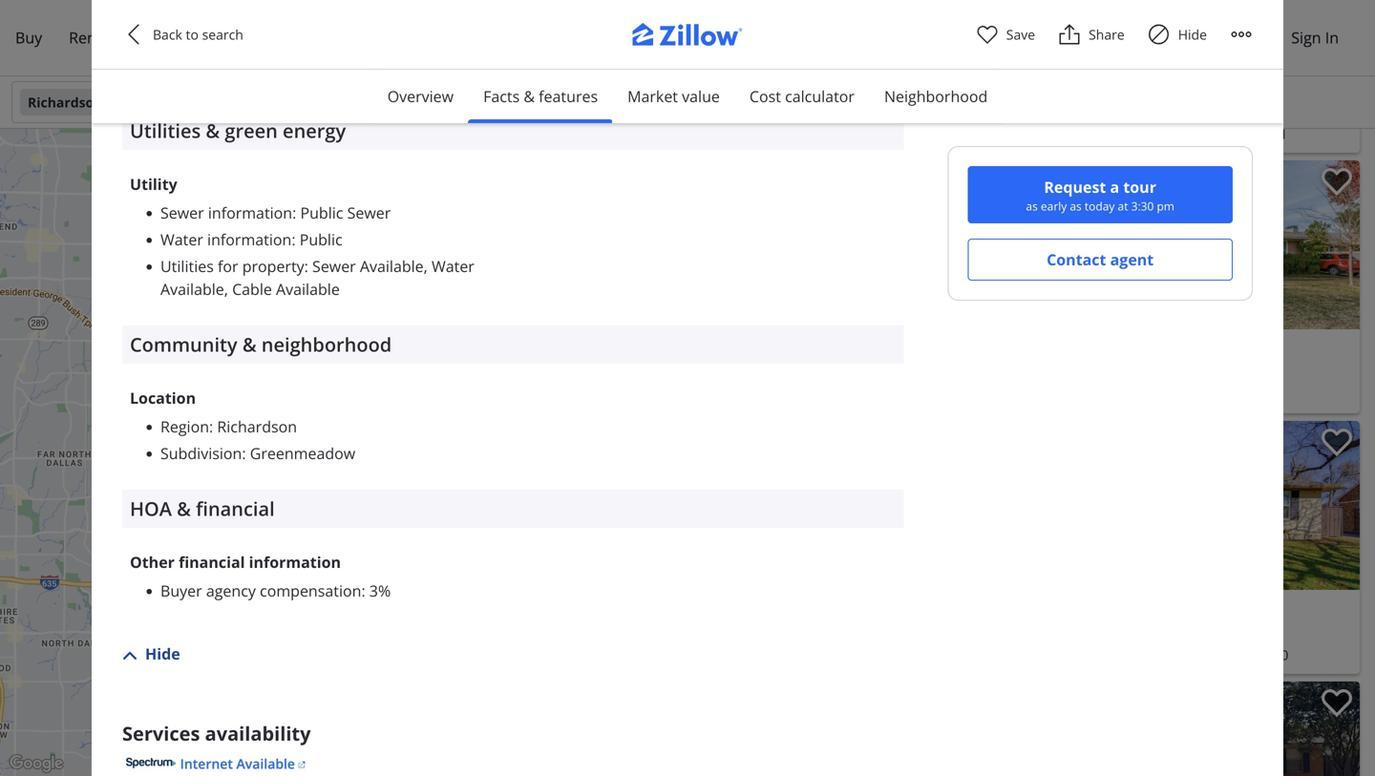 Task type: vqa. For each thing, say whether or not it's contained in the screenshot.


Task type: locate. For each thing, give the bounding box(es) containing it.
sewer up available
[[312, 256, 356, 276]]

location region : richardson subdivision : greenmeadow
[[130, 388, 355, 464]]

community
[[130, 331, 237, 358]]

1 vertical spatial dr,
[[1133, 646, 1152, 664]]

hide for the chevron up image in the bottom of the page
[[145, 644, 180, 664]]

1 vertical spatial save this home button
[[1307, 421, 1360, 475]]

tx inside filters "element"
[[106, 93, 123, 111]]

& down cable
[[242, 331, 257, 358]]

1 horizontal spatial water
[[432, 256, 475, 276]]

0 horizontal spatial 75080
[[930, 125, 968, 143]]

water inside sewer available, water available, cable available
[[432, 256, 475, 276]]

home loans
[[180, 27, 269, 48]]

chevron right image inside property images, use arrow keys to navigate, image 1 of 22 group
[[1328, 755, 1351, 777]]

save
[[1007, 25, 1035, 43]]

400k link
[[225, 495, 263, 513]]

& right hoa
[[177, 496, 191, 522]]

features
[[539, 86, 598, 107]]

1 save this home button from the top
[[1307, 160, 1360, 214]]

2 save this home button from the top
[[1307, 421, 1360, 475]]

1 horizontal spatial available,
[[360, 256, 428, 276]]

hoa & financial
[[130, 496, 275, 522]]

0 vertical spatial save this home image
[[1322, 168, 1353, 196]]

0 horizontal spatial water
[[160, 229, 203, 250]]

4 chevron down image from the left
[[832, 95, 847, 110]]

400k
[[232, 497, 256, 511]]

days
[[1052, 170, 1079, 185]]

chevron right image down save this home image
[[1328, 755, 1351, 777]]

richardson, right #106,
[[834, 125, 908, 143]]

0 horizontal spatial richardson
[[28, 93, 103, 111]]

financial inside other financial information buyer agency compensation : 3%
[[179, 552, 245, 572]]

: inside other financial information buyer agency compensation : 3%
[[361, 581, 365, 601]]

1 save this home image from the top
[[1322, 168, 1353, 196]]

home
[[180, 27, 223, 48]]

help
[[1230, 27, 1263, 48]]

455k link
[[217, 560, 255, 577]]

marquette
[[1063, 125, 1129, 143]]

cable
[[232, 279, 272, 299]]

1105 elk grove dr, richardson, tx 75081 image
[[674, 421, 1013, 590]]

724 nottingham dr, richardson, tx 75080
[[1029, 646, 1289, 664]]

information
[[208, 202, 292, 223], [207, 229, 292, 250], [249, 552, 341, 572]]

0 vertical spatial save this home button
[[1307, 160, 1360, 214]]

back
[[153, 25, 182, 43]]

0 vertical spatial for
[[218, 256, 238, 276]]

1 vertical spatial 75080
[[1251, 646, 1289, 664]]

contact
[[1047, 249, 1107, 270]]

2 vertical spatial information
[[249, 552, 341, 572]]

utilities up utility
[[130, 117, 201, 144]]

sewer down utility
[[160, 202, 204, 223]]

575k link
[[193, 452, 231, 470]]

& for features
[[524, 86, 535, 107]]

save this home image for second save this home button
[[1322, 429, 1353, 457]]

hide inside button
[[145, 644, 180, 664]]

1 horizontal spatial chevron right image
[[1328, 755, 1351, 777]]

search
[[202, 25, 243, 43]]

region
[[160, 416, 209, 437]]

hide right hide icon at top right
[[1178, 25, 1207, 43]]

0 horizontal spatial chevron right image
[[981, 234, 1004, 256]]

811 oakway ct, richardson, tx 75081 image
[[674, 682, 1013, 777]]

2 vertical spatial save this home button
[[1307, 682, 1360, 735]]

market
[[628, 86, 678, 107]]

1911 marquette dr, richardson, tx 75081 link
[[1029, 122, 1353, 145]]

save this home image
[[1322, 168, 1353, 196], [1322, 429, 1353, 457]]

richardson, for 1911 marquette dr, richardson, tx 75081
[[1154, 125, 1228, 143]]

&
[[524, 86, 535, 107], [206, 117, 220, 144], [242, 331, 257, 358], [177, 496, 191, 522]]

575k
[[200, 454, 224, 468]]

0 vertical spatial richardson
[[28, 93, 103, 111]]

1 horizontal spatial 75080
[[1251, 646, 1289, 664]]

chevron right image inside property images, use arrow keys to navigate, image 1 of 25 "group"
[[1328, 494, 1351, 517]]

home loans link
[[167, 16, 283, 60]]

as down request
[[1070, 198, 1082, 214]]

compensation
[[260, 581, 361, 601]]

hoa
[[130, 496, 172, 522]]

tx down the sell 'link'
[[106, 93, 123, 111]]

back to search
[[153, 25, 243, 43]]

chevron down image
[[383, 95, 398, 110], [504, 95, 520, 110], [684, 95, 699, 110], [832, 95, 847, 110], [948, 95, 963, 110]]

richardson inside location region : richardson subdivision : greenmeadow
[[217, 416, 297, 437]]

richardson, inside 2652 custer pkwy #106, richardson, tx 75080 link
[[834, 125, 908, 143]]

0 vertical spatial water
[[160, 229, 203, 250]]

0 vertical spatial chevron right image
[[981, 234, 1004, 256]]

hide right the chevron up image in the bottom of the page
[[145, 644, 180, 664]]

12
[[1036, 170, 1049, 185]]

chevron right image
[[981, 234, 1004, 256], [1328, 755, 1351, 777]]

1,859 sqft
[[771, 362, 833, 381]]

energy
[[283, 117, 346, 144]]

public
[[300, 202, 343, 223], [300, 229, 343, 250]]

chevron right image left chevron left image
[[981, 234, 1004, 256]]

0 vertical spatial chevron right image
[[1328, 234, 1351, 256]]

zillow logo image
[[611, 23, 764, 56]]

richardson tx
[[28, 93, 123, 111]]

buyer
[[160, 581, 202, 601]]

2 chevron right image from the top
[[1328, 494, 1351, 517]]

0 vertical spatial hide
[[1178, 25, 1207, 43]]

keyboard
[[297, 765, 337, 776]]

1 vertical spatial financial
[[179, 552, 245, 572]]

property images, use arrow keys to navigate, image 1 of 35 group
[[674, 160, 1013, 334]]

richardson, inside 724 nottingham dr, richardson, tx 75080 link
[[1155, 646, 1229, 664]]

save this home button
[[1307, 160, 1360, 214], [1307, 421, 1360, 475], [1307, 682, 1360, 735]]

1 horizontal spatial hide
[[1178, 25, 1207, 43]]

1 vertical spatial hide
[[145, 644, 180, 664]]

property images, use arrow keys to navigate, image 1 of 25 group
[[1021, 421, 1360, 595]]

richardson down rent "link"
[[28, 93, 103, 111]]

hide
[[1178, 25, 1207, 43], [145, 644, 180, 664]]

advertise
[[1135, 27, 1201, 48]]

& for financial
[[177, 496, 191, 522]]

pm
[[1157, 198, 1175, 214]]

3%
[[369, 581, 391, 601]]

0 horizontal spatial as
[[1026, 198, 1038, 214]]

save button
[[976, 23, 1035, 46]]

financial up 550k
[[196, 496, 275, 522]]

rent
[[69, 27, 102, 48]]

calculator
[[785, 86, 855, 107]]

property images, use arrow keys to navigate, image 1 of 22 group
[[1021, 682, 1360, 777]]

services
[[122, 721, 200, 747]]

for up cable
[[218, 256, 238, 276]]

0 horizontal spatial for
[[218, 256, 238, 276]]

0 horizontal spatial available,
[[160, 279, 228, 299]]

2652 custer pkwy #106, richardson, tx 75080
[[682, 125, 968, 143]]

dr,
[[1132, 125, 1151, 143], [1133, 646, 1152, 664]]

property
[[242, 256, 304, 276]]

sewer for information
[[160, 202, 204, 223]]

sewer inside sewer available, water available, cable available
[[312, 256, 356, 276]]

& right facts
[[524, 86, 535, 107]]

shortcuts
[[340, 765, 380, 776]]

dr, right marquette
[[1132, 125, 1151, 143]]

dr, for nottingham
[[1133, 646, 1152, 664]]

tx down neighborhood button in the top right of the page
[[911, 125, 926, 143]]

0 vertical spatial information
[[208, 202, 292, 223]]

tx up 705 dover dr, richardson, tx 75080 image
[[1232, 646, 1247, 664]]

dr, for marquette
[[1132, 125, 1151, 143]]

1 vertical spatial chevron right image
[[1328, 494, 1351, 517]]

1 vertical spatial water
[[432, 256, 475, 276]]

subdivision
[[160, 443, 242, 464]]

chevron left image
[[122, 23, 145, 46]]

financial up agency
[[179, 552, 245, 572]]

0 horizontal spatial hide
[[145, 644, 180, 664]]

filters element
[[0, 76, 1375, 129]]

richardson, up 705 dover dr, richardson, tx 75080 image
[[1155, 646, 1229, 664]]

tx left 75081
[[1231, 125, 1246, 143]]

1 horizontal spatial richardson
[[217, 416, 297, 437]]

request
[[1044, 177, 1106, 197]]

information inside other financial information buyer agency compensation : 3%
[[249, 552, 341, 572]]

0 vertical spatial utilities
[[130, 117, 201, 144]]

dr, right 'nottingham' at right
[[1133, 646, 1152, 664]]

:
[[626, 65, 630, 85], [292, 202, 296, 223], [292, 229, 296, 250], [304, 256, 308, 276], [209, 416, 213, 437], [242, 443, 246, 464], [361, 581, 365, 601]]

richardson, inside '1911 marquette dr, richardson, tx 75081' link
[[1154, 125, 1228, 143]]

1 vertical spatial richardson
[[217, 416, 297, 437]]

availability
[[205, 721, 311, 747]]

hide link
[[122, 643, 180, 666]]

property images, use arrow keys to navigate, image 1 of 15 group
[[1021, 160, 1360, 334]]

location
[[130, 388, 196, 408]]

1 vertical spatial utilities
[[160, 256, 214, 276]]

skip link list tab list
[[372, 70, 1003, 124]]

community & neighborhood
[[130, 331, 392, 358]]

0 vertical spatial available,
[[360, 256, 428, 276]]

buy
[[15, 27, 42, 48]]

utilities up community
[[160, 256, 214, 276]]

3 save this home button from the top
[[1307, 682, 1360, 735]]

as
[[1026, 198, 1038, 214], [1070, 198, 1082, 214]]

- house for sale
[[836, 362, 934, 381]]

1 vertical spatial save this home image
[[1322, 429, 1353, 457]]

neighborhood button
[[869, 70, 1003, 123]]

year built : 1973
[[558, 65, 669, 85]]

& inside button
[[524, 86, 535, 107]]

custer
[[716, 125, 757, 143]]

hide image
[[1148, 23, 1171, 46]]

1 horizontal spatial as
[[1070, 198, 1082, 214]]

0 vertical spatial 75080
[[930, 125, 968, 143]]

for
[[218, 256, 238, 276], [887, 362, 905, 381]]

request a tour as early as today at 3:30 pm
[[1026, 177, 1175, 214]]

richardson inside filters "element"
[[28, 93, 103, 111]]

richardson, up tour on the right top
[[1154, 125, 1228, 143]]

as left early
[[1026, 198, 1038, 214]]

manage
[[994, 27, 1051, 48]]

12 days on zillow
[[1036, 170, 1133, 185]]

5 chevron down image from the left
[[948, 95, 963, 110]]

chevron right image
[[1328, 234, 1351, 256], [1328, 494, 1351, 517]]

1 chevron right image from the top
[[1328, 234, 1351, 256]]

1 horizontal spatial for
[[887, 362, 905, 381]]

value
[[682, 86, 720, 107]]

sale
[[909, 362, 934, 381]]

506 laguna dr, richardson, tx 75080 image
[[1021, 160, 1360, 330]]

2 save this home image from the top
[[1322, 429, 1353, 457]]

for left sale
[[887, 362, 905, 381]]

financial
[[196, 496, 275, 522], [179, 552, 245, 572]]

1 vertical spatial chevron right image
[[1328, 755, 1351, 777]]

315k link
[[213, 352, 251, 370]]

in
[[1326, 27, 1339, 48]]

manage rentals link
[[981, 16, 1121, 60]]

1 vertical spatial for
[[887, 362, 905, 381]]

google image
[[5, 752, 68, 777]]

utilities for utilities for property :
[[160, 256, 214, 276]]

utilities
[[130, 117, 201, 144], [160, 256, 214, 276]]

& left green
[[206, 117, 220, 144]]

1 vertical spatial information
[[207, 229, 292, 250]]

green
[[225, 117, 278, 144]]

0 vertical spatial dr,
[[1132, 125, 1151, 143]]

richardson up greenmeadow
[[217, 416, 297, 437]]

share image
[[1058, 23, 1081, 46]]

tx inside 724 nottingham dr, richardson, tx 75080 link
[[1232, 646, 1247, 664]]

724 nottingham dr, richardson, tx 75080 link
[[1029, 644, 1353, 667]]



Task type: describe. For each thing, give the bounding box(es) containing it.
sign in
[[1292, 27, 1339, 48]]

facts
[[483, 86, 520, 107]]

available
[[276, 279, 340, 299]]

sewer up sewer available, water available, cable available
[[347, 202, 391, 223]]

chevron up image
[[122, 648, 138, 664]]

advertisement region
[[122, 753, 904, 775]]

house
[[844, 362, 884, 381]]

facts & features button
[[468, 70, 613, 123]]

1 as from the left
[[1026, 198, 1038, 214]]

sell
[[129, 27, 153, 48]]

724 nottingham dr, richardson, tx 75080 image
[[1021, 421, 1360, 590]]

2 chevron down image from the left
[[504, 95, 520, 110]]

market value
[[628, 86, 720, 107]]

tx inside 2652 custer pkwy #106, richardson, tx 75080 link
[[911, 125, 926, 143]]

heart image
[[976, 23, 999, 46]]

tour
[[1124, 177, 1157, 197]]

neighborhood
[[262, 331, 392, 358]]

built
[[594, 65, 626, 85]]

advertise link
[[1121, 16, 1215, 60]]

550k
[[212, 522, 236, 537]]

sewer information : public sewer water information : public
[[160, 202, 391, 250]]

early
[[1041, 198, 1067, 214]]

cost calculator button
[[734, 70, 870, 123]]

sewer for available,
[[312, 256, 356, 276]]

4
[[682, 362, 690, 381]]

1,859
[[771, 362, 805, 381]]

1 vertical spatial public
[[300, 229, 343, 250]]

back to search link
[[122, 23, 266, 46]]

cost
[[750, 86, 781, 107]]

keyboard shortcuts
[[297, 765, 380, 776]]

& for green
[[206, 117, 220, 144]]

overview
[[388, 86, 454, 107]]

overview button
[[372, 70, 469, 123]]

2652
[[682, 125, 713, 143]]

services availability
[[122, 721, 311, 747]]

530k link
[[347, 362, 385, 379]]

at
[[1118, 198, 1129, 214]]

share
[[1089, 25, 1125, 43]]

2
[[730, 362, 738, 381]]

2110 j j pearce dr, richardson, tx 75081 image
[[674, 160, 1013, 330]]

0 vertical spatial financial
[[196, 496, 275, 522]]

sell link
[[115, 16, 167, 60]]

-
[[836, 362, 840, 381]]

save this home image for third save this home button from the bottom
[[1322, 168, 1353, 196]]

sewer available, water available, cable available
[[160, 256, 475, 299]]

on
[[1082, 170, 1096, 185]]

save this home image
[[1322, 690, 1353, 718]]

3 chevron down image from the left
[[684, 95, 699, 110]]

sqft
[[809, 362, 833, 381]]

buy link
[[2, 16, 56, 60]]

cost calculator
[[750, 86, 855, 107]]

property images, use arrow keys to navigate, image 1 of 40 group
[[1021, 0, 1360, 69]]

724
[[1029, 646, 1052, 664]]

zillow
[[1099, 170, 1133, 185]]

1 vertical spatial available,
[[160, 279, 228, 299]]

2 as from the left
[[1070, 198, 1082, 214]]

hide for hide icon at top right
[[1178, 25, 1207, 43]]

greenmeadow
[[250, 443, 355, 464]]

map region
[[0, 121, 850, 777]]

facts & features
[[483, 86, 598, 107]]

chevron left image
[[1031, 234, 1054, 256]]

tx inside '1911 marquette dr, richardson, tx 75081' link
[[1231, 125, 1246, 143]]

water inside sewer information : public sewer water information : public
[[160, 229, 203, 250]]

0 vertical spatial public
[[300, 202, 343, 223]]

sign
[[1292, 27, 1322, 48]]

keyboard shortcuts button
[[297, 764, 380, 777]]

utilities & green energy
[[130, 117, 346, 144]]

#106,
[[796, 125, 831, 143]]

hide button
[[122, 643, 180, 666]]

utilities for utilities & green energy
[[130, 117, 201, 144]]

1973
[[634, 65, 669, 85]]

a
[[1110, 177, 1120, 197]]

nottingham
[[1055, 646, 1130, 664]]

ba
[[741, 362, 757, 381]]

2652 custer pkwy #106, richardson, tx 75080 link
[[682, 122, 1006, 145]]

other financial information buyer agency compensation : 3%
[[130, 552, 391, 601]]

other
[[130, 552, 175, 572]]

richardson, for 724 nottingham dr, richardson, tx 75080
[[1155, 646, 1229, 664]]

1 chevron down image from the left
[[383, 95, 398, 110]]

more image
[[1230, 23, 1253, 46]]

chevron right image inside property images, use arrow keys to navigate, image 1 of 35 group
[[981, 234, 1004, 256]]

rent link
[[56, 16, 115, 60]]

705 dover dr, richardson, tx 75080 image
[[1021, 682, 1360, 777]]

main navigation
[[0, 0, 1375, 76]]

help link
[[1217, 16, 1276, 60]]

property images, use arrow keys to navigate, image 1 of 28 group
[[674, 0, 1013, 69]]

manage rentals
[[994, 27, 1108, 48]]

& for neighborhood
[[242, 331, 257, 358]]

550k link
[[205, 521, 243, 538]]

agency
[[206, 581, 256, 601]]

pkwy
[[760, 125, 792, 143]]

property images, use arrow keys to navigate, image 1 of 29 group
[[674, 421, 1013, 590]]

1911 marquette dr, richardson, tx 75081
[[1029, 125, 1288, 143]]

today
[[1085, 198, 1115, 214]]

market value button
[[612, 70, 735, 123]]

455k
[[224, 561, 248, 575]]

utilities for property :
[[160, 256, 312, 276]]

2 ba
[[730, 362, 757, 381]]

bds
[[693, 362, 716, 381]]



